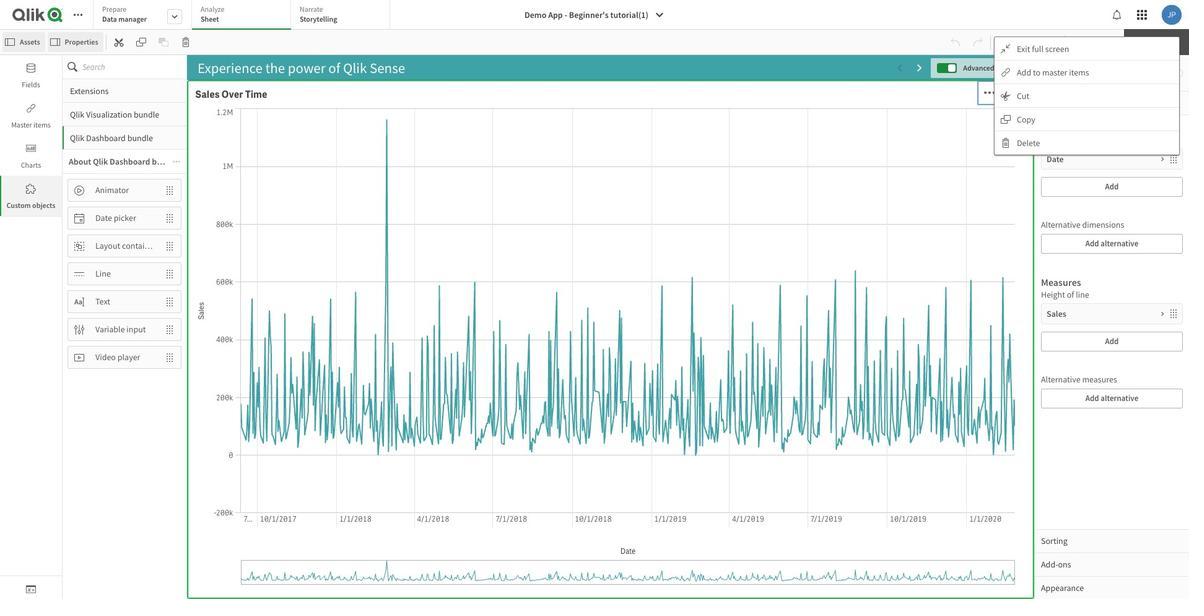 Task type: locate. For each thing, give the bounding box(es) containing it.
1 vertical spatial alternative
[[1101, 393, 1139, 404]]

tutorial(1)
[[610, 9, 649, 20]]

manager
[[118, 14, 147, 24]]

0 vertical spatial dashboard
[[86, 132, 126, 143]]

measures
[[1041, 276, 1081, 289]]

spain optional. 4 of 7 row
[[614, 298, 678, 316]]

0 horizontal spatial data
[[102, 14, 117, 24]]

1 horizontal spatial region
[[944, 306, 975, 319]]

add button
[[1041, 177, 1183, 197], [1041, 332, 1183, 352]]

john
[[619, 466, 636, 476], [619, 484, 636, 494]]

0 horizontal spatial date
[[95, 213, 112, 224]]

add alternative
[[1086, 238, 1139, 249], [1086, 393, 1139, 404]]

copy image
[[136, 37, 146, 47]]

0 vertical spatial date
[[1047, 154, 1064, 165]]

region up japan optional. 2 of 7 "row"
[[632, 224, 658, 234]]

advanced
[[963, 63, 994, 72]]

0 vertical spatial of
[[1067, 289, 1074, 300]]

region right per
[[944, 306, 975, 319]]

app
[[548, 9, 563, 20]]

assets
[[20, 37, 40, 46]]

date
[[1047, 154, 1064, 165], [95, 213, 112, 224]]

date for date picker
[[95, 213, 112, 224]]

you right as
[[550, 135, 582, 161]]

add alternative button
[[1041, 234, 1183, 254], [1041, 389, 1183, 409]]

tab list containing extensions
[[63, 79, 186, 600]]

items right master
[[1069, 67, 1089, 78]]

0 vertical spatial add alternative
[[1086, 238, 1139, 249]]

as
[[527, 135, 546, 161]]

date down 'dimensions'
[[1047, 154, 1064, 165]]

arrow right image
[[1160, 150, 1165, 169], [1160, 305, 1165, 324]]

2 alternative from the top
[[1041, 374, 1081, 385]]

2 add alternative button from the top
[[1041, 389, 1183, 409]]

john for john davis
[[619, 466, 636, 476]]

items inside button
[[33, 120, 51, 129]]

items down link image
[[33, 120, 51, 129]]

0 vertical spatial tab list
[[93, 0, 395, 31]]

0 horizontal spatial region
[[632, 224, 658, 234]]

0 horizontal spatial sheet
[[672, 543, 710, 563]]

add button up measures
[[1041, 332, 1183, 352]]

add up dimensions
[[1105, 181, 1119, 192]]

tab list
[[93, 0, 395, 31], [63, 79, 186, 600]]

menu
[[995, 37, 1179, 155]]

qlik dashboard bundle
[[70, 132, 153, 143]]

delete image
[[181, 37, 191, 47]]

prepare
[[102, 4, 127, 14]]

dennis johnson optional. 5 of 19 row
[[614, 444, 678, 462]]

1 horizontal spatial you
[[550, 135, 582, 161]]

add button up dimensions
[[1041, 177, 1183, 197]]

amanda honda optional. 1 of 19 row
[[614, 373, 678, 391]]

appearance tab
[[1035, 577, 1189, 600]]

master
[[1042, 67, 1068, 78]]

beginner's
[[569, 9, 609, 20]]

and down a
[[271, 388, 303, 414]]

more information image
[[173, 150, 180, 173]]

0 vertical spatial add alternative button
[[1041, 234, 1183, 254]]

dashboard down qlik dashboard bundle "tab"
[[110, 156, 150, 167]]

brenda
[[619, 394, 643, 404]]

add alternative button for alternative measures
[[1041, 389, 1183, 409]]

qlik inside "tab"
[[70, 132, 84, 143]]

1 vertical spatial items
[[33, 120, 51, 129]]

text
[[95, 296, 110, 307]]

delete
[[1017, 137, 1040, 148]]

sales left per
[[900, 306, 925, 319]]

you right lets
[[398, 107, 429, 133]]

1 vertical spatial and
[[271, 388, 303, 414]]

variable input
[[95, 324, 146, 335]]

david laychak optional. 4 of 19 row
[[614, 426, 678, 444]]

suggestions
[[1086, 68, 1130, 79]]

0 vertical spatial you
[[398, 107, 429, 133]]

region
[[632, 224, 658, 234], [944, 306, 975, 319]]

time
[[245, 88, 267, 101]]

1 vertical spatial date
[[95, 213, 112, 224]]

2 add alternative from the top
[[1086, 393, 1139, 404]]

2 vertical spatial move image
[[159, 236, 181, 257]]

qlik down 'time'
[[267, 107, 302, 133]]

kathy clinton
[[619, 502, 663, 512]]

0 vertical spatial arrow right image
[[1160, 150, 1165, 169]]

alternative down dimensions
[[1101, 238, 1139, 249]]

arrow right image for measures
[[1160, 305, 1165, 324]]

from
[[636, 543, 669, 563]]

cut
[[1017, 90, 1030, 101]]

add up measures
[[1105, 336, 1119, 347]]

tab list containing prepare
[[93, 0, 395, 31]]

alternative left measures
[[1041, 374, 1081, 385]]

0 vertical spatial items
[[1069, 67, 1089, 78]]

1 vertical spatial region
[[944, 306, 975, 319]]

1 arrow right image from the top
[[1160, 150, 1165, 169]]

john left the greg
[[619, 484, 636, 494]]

prepare data manager
[[102, 4, 147, 24]]

james peterson image
[[1162, 5, 1182, 25]]

sales by product line application
[[683, 299, 889, 508]]

qlik up about
[[70, 132, 84, 143]]

manager
[[632, 352, 664, 362]]

and up as
[[546, 107, 578, 133]]

0 horizontal spatial your
[[371, 135, 410, 161]]

add down measures
[[1086, 393, 1099, 404]]

master items
[[11, 120, 51, 129]]

date for date
[[1047, 154, 1064, 165]]

2 john from the top
[[619, 484, 636, 494]]

0 horizontal spatial of
[[431, 360, 448, 386]]

2 arrow right image from the top
[[1160, 305, 1165, 324]]

alternative measures
[[1041, 374, 1117, 385]]

sales left by
[[690, 306, 714, 319]]

items
[[1069, 67, 1089, 78], [33, 120, 51, 129]]

1 vertical spatial tab list
[[63, 79, 186, 600]]

data down prepare
[[102, 14, 117, 24]]

1 vertical spatial move image
[[159, 208, 181, 229]]

bundle for qlik dashboard bundle
[[127, 132, 153, 143]]

0 vertical spatial add button
[[1041, 177, 1183, 197]]

date left the picker
[[95, 213, 112, 224]]

application
[[0, 0, 1189, 600], [193, 85, 608, 508]]

1 vertical spatial your
[[491, 543, 522, 563]]

brenda gibson
[[619, 394, 667, 404]]

measures
[[1082, 374, 1117, 385]]

japan optional. 2 of 7 row
[[614, 262, 678, 280]]

items inside menu item
[[1069, 67, 1089, 78]]

demo app - beginner's tutorial(1)
[[525, 9, 649, 20]]

fast
[[490, 135, 523, 161]]

alternative for dimensions
[[1101, 238, 1139, 249]]

add alternative for alternative measures
[[1086, 393, 1139, 404]]

demo app - beginner's tutorial(1) button
[[517, 5, 672, 25]]

1 vertical spatial line
[[767, 306, 786, 319]]

alternative
[[1041, 219, 1081, 230], [1041, 374, 1081, 385]]

0 horizontal spatial items
[[33, 120, 51, 129]]

0 horizontal spatial to
[[713, 543, 728, 563]]

custom
[[6, 201, 31, 210]]

alternative left dimensions
[[1041, 219, 1081, 230]]

variables image
[[26, 585, 36, 595]]

alternative
[[1101, 238, 1139, 249], [1101, 393, 1139, 404]]

charts button
[[0, 136, 62, 176]]

1 vertical spatial add alternative button
[[1041, 389, 1183, 409]]

line right product at the right of the page
[[767, 306, 786, 319]]

sales
[[195, 88, 219, 101], [690, 306, 714, 319], [900, 306, 925, 319], [1047, 308, 1066, 320]]

2018
[[644, 138, 662, 147]]

0 vertical spatial bundle
[[134, 109, 159, 120]]

1 vertical spatial bundle
[[127, 132, 153, 143]]

in
[[375, 360, 391, 386]]

kathy clinton optional. 8 of 19 row
[[614, 498, 678, 516]]

analyze sheet
[[201, 4, 225, 24]]

database image
[[26, 63, 36, 73]]

bundle up qlik dashboard bundle "tab"
[[134, 109, 159, 120]]

1 vertical spatial dashboard
[[110, 156, 150, 167]]

1 horizontal spatial sheet
[[731, 543, 769, 563]]

0 vertical spatial move image
[[1169, 149, 1182, 169]]

sales left over
[[195, 88, 219, 101]]

move image
[[1169, 149, 1182, 169], [159, 208, 181, 229], [159, 236, 181, 257]]

move image for line
[[159, 264, 181, 285]]

dashboard down visualization at the left top of the page
[[86, 132, 126, 143]]

alternative for alternative measures
[[1041, 374, 1081, 385]]

0 vertical spatial your
[[371, 135, 410, 161]]

2 alternative from the top
[[1101, 393, 1139, 404]]

qlik dashboard bundle tab
[[63, 126, 186, 150]]

1 vertical spatial data
[[1041, 97, 1058, 108]]

1 alternative from the top
[[1041, 219, 1081, 230]]

1 horizontal spatial line
[[767, 306, 786, 319]]

add inside menu item
[[1017, 67, 1031, 78]]

1 vertical spatial john
[[619, 484, 636, 494]]

your up can
[[371, 135, 410, 161]]

of left line
[[1067, 289, 1074, 300]]

bundle up about qlik dashboard bundle
[[127, 132, 153, 143]]

narrate
[[300, 4, 323, 14]]

qlik down extensions
[[70, 109, 84, 120]]

2 add button from the top
[[1041, 332, 1183, 352]]

1 add alternative button from the top
[[1041, 234, 1183, 254]]

john for john greg
[[619, 484, 636, 494]]

0 vertical spatial data
[[102, 14, 117, 24]]

1 vertical spatial alternative
[[1041, 374, 1081, 385]]

add alternative down dimensions
[[1086, 238, 1139, 249]]

1 horizontal spatial items
[[1069, 67, 1089, 78]]

add alternative down measures
[[1086, 393, 1139, 404]]

0 vertical spatial to
[[1033, 67, 1041, 78]]

john down dennis
[[619, 466, 636, 476]]

laychak
[[639, 430, 666, 440]]

amanda
[[619, 376, 646, 386]]

bundle down qlik dashboard bundle "tab"
[[152, 156, 178, 167]]

bundle inside "tab"
[[127, 132, 153, 143]]

qlik
[[267, 107, 302, 133], [70, 109, 84, 120], [70, 132, 84, 143], [93, 156, 108, 167]]

appearance
[[1041, 583, 1084, 594]]

sales for sales over time
[[195, 88, 219, 101]]

1 horizontal spatial data
[[1041, 97, 1058, 108]]

add down alternative dimensions
[[1086, 238, 1099, 249]]

1 vertical spatial add button
[[1041, 332, 1183, 352]]

line
[[95, 268, 111, 279], [767, 306, 786, 319]]

explore
[[219, 135, 283, 161]]

0 vertical spatial alternative
[[1101, 238, 1139, 249]]

assets button
[[2, 32, 45, 52]]

menu containing exit full screen
[[995, 37, 1179, 155]]

1 horizontal spatial date
[[1047, 154, 1064, 165]]

of up data at the left bottom of page
[[431, 360, 448, 386]]

dennis johnson
[[619, 448, 672, 458]]

add alternative button down dimensions
[[1041, 234, 1183, 254]]

1 john from the top
[[619, 466, 636, 476]]

1 horizontal spatial to
[[1033, 67, 1041, 78]]

add button for measures
[[1041, 332, 1183, 352]]

custom objects button
[[0, 176, 62, 216]]

1 horizontal spatial and
[[546, 107, 578, 133]]

data right cut
[[1041, 97, 1058, 108]]

qlik inside "only qlik sense lets you freely search and explore across all your data...as fast as you can click"
[[267, 107, 302, 133]]

move image
[[159, 180, 181, 201], [159, 264, 181, 285], [159, 291, 181, 312], [1169, 304, 1182, 324], [159, 319, 181, 340], [159, 347, 181, 368]]

1 vertical spatial you
[[550, 135, 582, 161]]

sheet
[[1161, 37, 1179, 46], [672, 543, 710, 563], [731, 543, 769, 563]]

1 add button from the top
[[1041, 177, 1183, 197]]

0 vertical spatial alternative
[[1041, 219, 1081, 230]]

alternative down measures
[[1101, 393, 1139, 404]]

add-ons tab
[[1035, 553, 1189, 577]]

add down exit
[[1017, 67, 1031, 78]]

of
[[1067, 289, 1074, 300], [431, 360, 448, 386]]

0 horizontal spatial line
[[95, 268, 111, 279]]

0 horizontal spatial and
[[271, 388, 303, 414]]

move image for date picker
[[159, 208, 181, 229]]

can
[[363, 163, 394, 189]]

1 add alternative from the top
[[1086, 238, 1139, 249]]

1 vertical spatial to
[[713, 543, 728, 563]]

edit
[[1147, 37, 1160, 46]]

gibson
[[644, 394, 667, 404]]

edit sheet button
[[1124, 29, 1189, 55]]

1 vertical spatial of
[[431, 360, 448, 386]]

1 alternative from the top
[[1101, 238, 1139, 249]]

add alternative button down measures
[[1041, 389, 1183, 409]]

your right see
[[491, 543, 522, 563]]

1 horizontal spatial of
[[1067, 289, 1074, 300]]

custom objects
[[6, 201, 55, 210]]

line up text
[[95, 268, 111, 279]]

0 vertical spatial john
[[619, 466, 636, 476]]

1 vertical spatial arrow right image
[[1160, 305, 1165, 324]]

0 vertical spatial and
[[546, 107, 578, 133]]

1 vertical spatial add alternative
[[1086, 393, 1139, 404]]

1 horizontal spatial your
[[491, 543, 522, 563]]

2017
[[644, 120, 662, 129]]



Task type: vqa. For each thing, say whether or not it's contained in the screenshot.
days
no



Task type: describe. For each thing, give the bounding box(es) containing it.
kathy
[[619, 502, 638, 512]]

line inside application
[[767, 306, 786, 319]]

input
[[127, 324, 146, 335]]

exit
[[1017, 43, 1030, 54]]

full
[[1032, 43, 1044, 54]]

0 horizontal spatial you
[[398, 107, 429, 133]]

davis
[[637, 466, 655, 476]]

sales by product line
[[690, 306, 786, 319]]

and inside click on a value(s) in one of these list boxes and see how the data changes
[[271, 388, 303, 414]]

add button for dimensions
[[1041, 177, 1183, 197]]

exit full screen menu item
[[995, 37, 1179, 61]]

Search text field
[[82, 55, 186, 79]]

objects
[[32, 201, 55, 210]]

next:
[[423, 543, 460, 563]]

move image for animator
[[159, 180, 181, 201]]

david laychak
[[619, 430, 666, 440]]

dashboard inside "tab"
[[86, 132, 126, 143]]

video player
[[95, 352, 140, 363]]

about
[[69, 156, 91, 167]]

screen
[[1045, 43, 1069, 54]]

properties
[[65, 37, 98, 46]]

honda
[[648, 376, 669, 386]]

narrate storytelling
[[300, 4, 337, 24]]

arrow right image for dimensions
[[1160, 150, 1165, 169]]

boxes
[[534, 360, 585, 386]]

edit sheet
[[1147, 37, 1179, 46]]

charts
[[21, 160, 41, 170]]

data inside tab
[[1041, 97, 1058, 108]]

sales per region
[[900, 306, 975, 319]]

carolyn halmon
[[619, 412, 671, 422]]

of inside click on a value(s) in one of these list boxes and see how the data changes
[[431, 360, 448, 386]]

2 horizontal spatial sheet
[[1161, 37, 1179, 46]]

how
[[341, 388, 379, 414]]

2020
[[644, 173, 662, 183]]

per
[[927, 306, 942, 319]]

data...as
[[414, 135, 486, 161]]

2 vertical spatial bundle
[[152, 156, 178, 167]]

about qlik dashboard bundle
[[69, 156, 178, 167]]

add-ons
[[1041, 559, 1071, 570]]

sense
[[306, 107, 358, 133]]

video
[[95, 352, 116, 363]]

cut menu item
[[995, 84, 1179, 108]]

extensions
[[70, 85, 109, 96]]

properties button
[[47, 32, 103, 52]]

only
[[222, 107, 263, 133]]

carolyn halmon optional. 3 of 19 row
[[614, 408, 678, 426]]

all
[[348, 135, 367, 161]]

across
[[287, 135, 344, 161]]

data inside prepare data manager
[[102, 14, 117, 24]]

alternative for measures
[[1101, 393, 1139, 404]]

2019
[[644, 155, 662, 165]]

a
[[289, 360, 299, 386]]

sales over time
[[195, 88, 267, 101]]

line
[[1076, 289, 1089, 300]]

player
[[118, 352, 140, 363]]

add to master items menu item
[[995, 61, 1179, 84]]

sales down "height"
[[1047, 308, 1066, 320]]

object image
[[26, 144, 36, 154]]

alternative dimensions
[[1041, 219, 1124, 230]]

data tab
[[1035, 91, 1189, 115]]

dimensions
[[1082, 219, 1124, 230]]

region inside application
[[944, 306, 975, 319]]

0 vertical spatial region
[[632, 224, 658, 234]]

move image for variable input
[[159, 319, 181, 340]]

fields
[[22, 80, 40, 89]]

cut image
[[114, 37, 124, 47]]

your inside "only qlik sense lets you freely search and explore across all your data...as fast as you can click"
[[371, 135, 410, 161]]

next: see your selections carry from sheet to sheet button
[[201, 515, 1021, 590]]

sales per region application
[[894, 299, 1029, 508]]

sorting
[[1041, 536, 1068, 547]]

changes
[[457, 388, 530, 414]]

link image
[[26, 103, 36, 113]]

-
[[565, 9, 567, 20]]

dimensions
[[1041, 121, 1091, 134]]

sorting tab
[[1035, 530, 1189, 553]]

qlik visualization bundle
[[70, 109, 159, 120]]

halmon
[[646, 412, 671, 422]]

click
[[398, 163, 438, 189]]

bookmarks
[[1011, 37, 1047, 47]]

exit full screen
[[1017, 43, 1069, 54]]

container
[[122, 240, 157, 252]]

next sheet: product details image
[[915, 63, 925, 73]]

copy
[[1017, 114, 1036, 125]]

move image for text
[[159, 291, 181, 312]]

lets
[[362, 107, 394, 133]]

clinton
[[640, 502, 663, 512]]

your inside "next: see your selections carry from sheet to sheet" button
[[491, 543, 522, 563]]

picker
[[114, 213, 136, 224]]

add alternative for alternative dimensions
[[1086, 238, 1139, 249]]

variable
[[95, 324, 125, 335]]

layout container
[[95, 240, 157, 252]]

add alternative button for alternative dimensions
[[1041, 234, 1183, 254]]

sheet
[[201, 14, 219, 24]]

nordic optional. 3 of 7 row
[[614, 280, 678, 298]]

copy menu item
[[995, 108, 1179, 131]]

visualization
[[86, 109, 132, 120]]

and inside "only qlik sense lets you freely search and explore across all your data...as fast as you can click"
[[546, 107, 578, 133]]

by
[[716, 306, 727, 319]]

demo
[[525, 9, 547, 20]]

one
[[395, 360, 427, 386]]

john davis
[[619, 466, 655, 476]]

selections
[[525, 543, 595, 563]]

move image for layout container
[[159, 236, 181, 257]]

carry
[[598, 543, 633, 563]]

puzzle image
[[26, 184, 36, 194]]

qlik right about
[[93, 156, 108, 167]]

sales for sales per region
[[900, 306, 925, 319]]

over
[[221, 88, 243, 101]]

master
[[11, 120, 32, 129]]

to inside button
[[713, 543, 728, 563]]

product
[[729, 306, 765, 319]]

brenda gibson optional. 2 of 19 row
[[614, 391, 678, 408]]

0 vertical spatial line
[[95, 268, 111, 279]]

fields button
[[0, 55, 62, 95]]

see
[[307, 388, 337, 414]]

the
[[383, 388, 411, 414]]

next: see your selections carry from sheet to sheet application
[[193, 513, 1029, 594]]

bundle for qlik visualization bundle
[[134, 109, 159, 120]]

alternative for alternative dimensions
[[1041, 219, 1081, 230]]

move image for video player
[[159, 347, 181, 368]]

list
[[504, 360, 530, 386]]

uk
[[619, 320, 629, 330]]

to inside menu item
[[1033, 67, 1041, 78]]

next: see your selections carry from sheet to sheet
[[423, 543, 769, 563]]

dennis
[[619, 448, 642, 458]]

2019 optional. 3 of 5 row
[[614, 152, 678, 170]]

john greg
[[619, 484, 653, 494]]

uk optional. 5 of 7 row
[[614, 316, 678, 334]]

animator
[[95, 185, 129, 196]]

advanced options
[[963, 63, 1020, 72]]

chart
[[1064, 68, 1084, 79]]

line chart line image
[[1044, 68, 1054, 78]]

sales for sales by product line
[[690, 306, 714, 319]]

delete menu item
[[995, 131, 1179, 155]]



